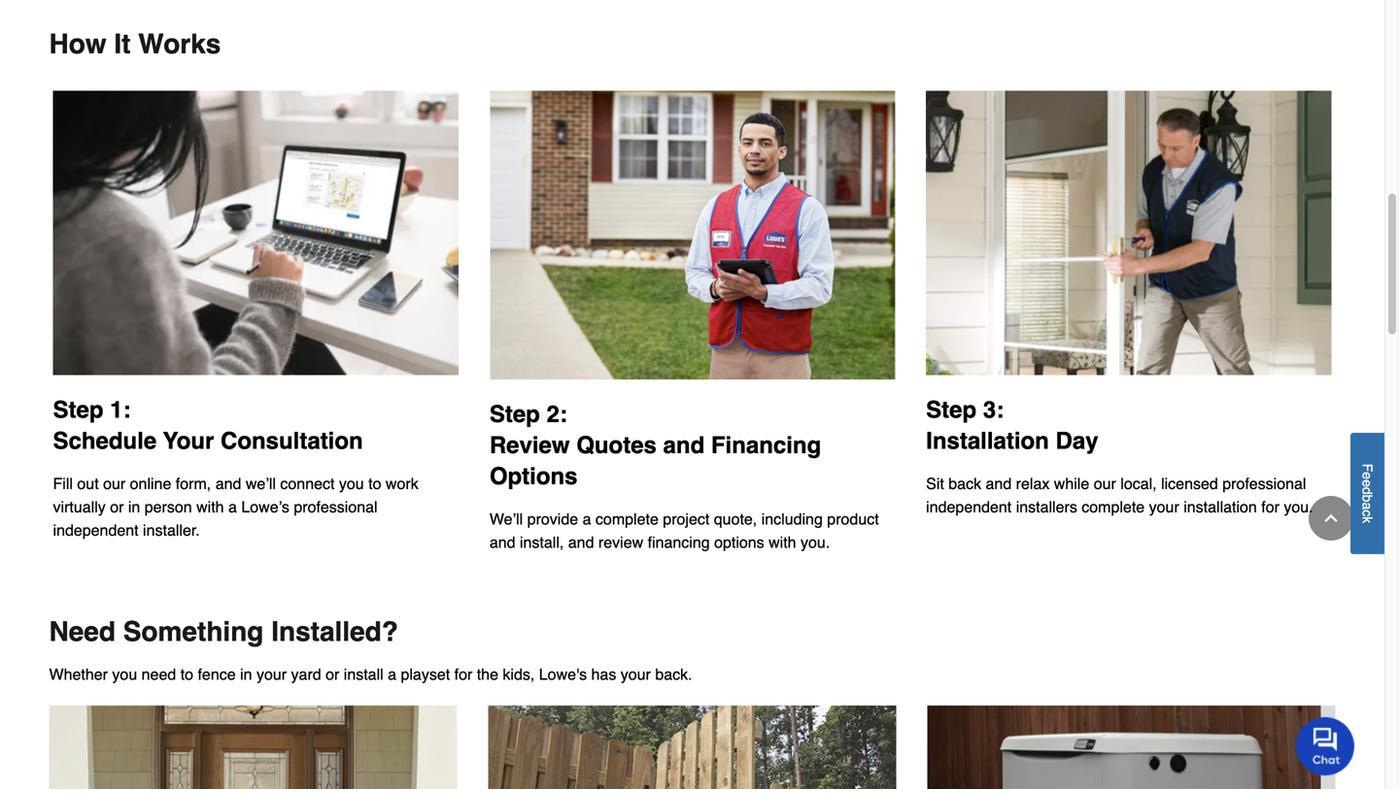 Task type: locate. For each thing, give the bounding box(es) containing it.
1 horizontal spatial complete
[[1082, 499, 1145, 517]]

we'll
[[490, 511, 523, 529]]

a man in khaki pants, a button down shirt and a red lowe's vest in front of a white house. image
[[490, 91, 895, 380]]

1 vertical spatial independent
[[53, 522, 139, 540]]

install
[[344, 666, 384, 684]]

whether you need to fence in your yard or install a playset for the kids, lowe's has your back.
[[49, 666, 692, 684]]

how it works
[[49, 29, 221, 60]]

independent
[[926, 499, 1012, 517], [53, 522, 139, 540]]

and down provide at the bottom of the page
[[568, 534, 594, 552]]

0 vertical spatial you
[[339, 475, 364, 493]]

in down the online
[[128, 499, 140, 517]]

1 vertical spatial professional
[[294, 499, 378, 517]]

1 vertical spatial in
[[240, 666, 252, 684]]

in right fence
[[240, 666, 252, 684]]

fill
[[53, 475, 73, 493]]

independent down back
[[926, 499, 1012, 517]]

and right back
[[986, 475, 1012, 493]]

complete
[[1082, 499, 1145, 517], [596, 511, 659, 529]]

review
[[598, 534, 643, 552]]

our inside sit back and relax while our local, licensed professional independent installers complete your installation for you.
[[1094, 475, 1116, 493]]

step inside step 3: installation day
[[926, 397, 977, 424]]

e
[[1360, 472, 1375, 480], [1360, 480, 1375, 488]]

works
[[138, 29, 221, 60]]

0 vertical spatial for
[[1261, 499, 1280, 517]]

1 vertical spatial to
[[180, 666, 193, 684]]

for inside sit back and relax while our local, licensed professional independent installers complete your installation for you.
[[1261, 499, 1280, 517]]

to left work
[[368, 475, 381, 493]]

1 horizontal spatial independent
[[926, 499, 1012, 517]]

0 horizontal spatial our
[[103, 475, 126, 493]]

and inside step 2: review quotes and financing options
[[663, 433, 705, 459]]

scroll to top element
[[1309, 497, 1354, 541]]

1 horizontal spatial for
[[1261, 499, 1280, 517]]

0 horizontal spatial independent
[[53, 522, 139, 540]]

work
[[386, 475, 418, 493]]

1 horizontal spatial step
[[490, 401, 540, 428]]

step inside step 1: schedule your consultation
[[53, 397, 103, 424]]

a right provide at the bottom of the page
[[583, 511, 591, 529]]

need something installed?
[[49, 617, 398, 648]]

1 our from the left
[[103, 475, 126, 493]]

0 horizontal spatial step
[[53, 397, 103, 424]]

install,
[[520, 534, 564, 552]]

or right yard
[[326, 666, 339, 684]]

b
[[1360, 495, 1375, 503]]

step left "3:"
[[926, 397, 977, 424]]

our right out
[[103, 475, 126, 493]]

2:
[[547, 401, 567, 428]]

2 horizontal spatial your
[[1149, 499, 1179, 517]]

2 horizontal spatial step
[[926, 397, 977, 424]]

back.
[[655, 666, 692, 684]]

or right the virtually
[[110, 499, 124, 517]]

step inside step 2: review quotes and financing options
[[490, 401, 540, 428]]

has
[[591, 666, 616, 684]]

you. left chevron up image
[[1284, 499, 1313, 517]]

to inside fill out our online form, and we'll connect you to work virtually or in person with a lowe's professional independent installer.
[[368, 475, 381, 493]]

a left lowe's
[[228, 499, 237, 517]]

it
[[114, 29, 131, 60]]

our
[[103, 475, 126, 493], [1094, 475, 1116, 493]]

0 horizontal spatial in
[[128, 499, 140, 517]]

to right need
[[180, 666, 193, 684]]

and right "quotes"
[[663, 433, 705, 459]]

1 horizontal spatial to
[[368, 475, 381, 493]]

with
[[196, 499, 224, 517], [769, 534, 796, 552]]

and down the we'll on the bottom left of page
[[490, 534, 515, 552]]

chat invite button image
[[1296, 717, 1355, 776]]

your
[[1149, 499, 1179, 517], [256, 666, 287, 684], [621, 666, 651, 684]]

1 vertical spatial with
[[769, 534, 796, 552]]

installation
[[1184, 499, 1257, 517]]

schedule
[[53, 428, 157, 455]]

for right the installation
[[1261, 499, 1280, 517]]

1 vertical spatial or
[[326, 666, 339, 684]]

you.
[[1284, 499, 1313, 517], [801, 534, 830, 552]]

0 horizontal spatial or
[[110, 499, 124, 517]]

quotes
[[576, 433, 657, 459]]

1 horizontal spatial with
[[769, 534, 796, 552]]

0 horizontal spatial for
[[454, 666, 473, 684]]

with down including
[[769, 534, 796, 552]]

you
[[339, 475, 364, 493], [112, 666, 137, 684]]

0 horizontal spatial your
[[256, 666, 287, 684]]

0 horizontal spatial complete
[[596, 511, 659, 529]]

complete up review
[[596, 511, 659, 529]]

whether
[[49, 666, 108, 684]]

you left need
[[112, 666, 137, 684]]

0 vertical spatial professional
[[1223, 475, 1306, 493]]

a up k
[[1360, 503, 1375, 510]]

sit
[[926, 475, 944, 493]]

with down form,
[[196, 499, 224, 517]]

your right has
[[621, 666, 651, 684]]

to
[[368, 475, 381, 493], [180, 666, 193, 684]]

0 vertical spatial you.
[[1284, 499, 1313, 517]]

a inside fill out our online form, and we'll connect you to work virtually or in person with a lowe's professional independent installer.
[[228, 499, 237, 517]]

a natural wood door with glass panels. image
[[49, 707, 457, 790]]

financing
[[711, 433, 821, 459]]

you right connect
[[339, 475, 364, 493]]

you. inside "we'll provide a complete project quote, including product and install, and review financing options with you."
[[801, 534, 830, 552]]

2 our from the left
[[1094, 475, 1116, 493]]

0 horizontal spatial professional
[[294, 499, 378, 517]]

professional
[[1223, 475, 1306, 493], [294, 499, 378, 517]]

virtually
[[53, 499, 106, 517]]

need
[[49, 617, 116, 648]]

fill out our online form, and we'll connect you to work virtually or in person with a lowe's professional independent installer.
[[53, 475, 418, 540]]

e up d at the bottom right of the page
[[1360, 472, 1375, 480]]

1 horizontal spatial you.
[[1284, 499, 1313, 517]]

1 vertical spatial you.
[[801, 534, 830, 552]]

1 vertical spatial for
[[454, 666, 473, 684]]

1 horizontal spatial our
[[1094, 475, 1116, 493]]

step for step 1: schedule your consultation
[[53, 397, 103, 424]]

our right while
[[1094, 475, 1116, 493]]

a inside "we'll provide a complete project quote, including product and install, and review financing options with you."
[[583, 511, 591, 529]]

and
[[663, 433, 705, 459], [215, 475, 241, 493], [986, 475, 1012, 493], [490, 534, 515, 552], [568, 534, 594, 552]]

1 horizontal spatial professional
[[1223, 475, 1306, 493]]

step for step 3: installation day
[[926, 397, 977, 424]]

1 horizontal spatial you
[[339, 475, 364, 493]]

kids,
[[503, 666, 535, 684]]

1 vertical spatial you
[[112, 666, 137, 684]]

complete inside "we'll provide a complete project quote, including product and install, and review financing options with you."
[[596, 511, 659, 529]]

you. inside sit back and relax while our local, licensed professional independent installers complete your installation for you.
[[1284, 499, 1313, 517]]

for left the in the bottom left of the page
[[454, 666, 473, 684]]

financing
[[648, 534, 710, 552]]

or inside fill out our online form, and we'll connect you to work virtually or in person with a lowe's professional independent installer.
[[110, 499, 124, 517]]

0 vertical spatial with
[[196, 499, 224, 517]]

a natural wood fence. image
[[488, 707, 896, 790]]

step up schedule
[[53, 397, 103, 424]]

step up review
[[490, 401, 540, 428]]

independent inside fill out our online form, and we'll connect you to work virtually or in person with a lowe's professional independent installer.
[[53, 522, 139, 540]]

your down 'licensed'
[[1149, 499, 1179, 517]]

you. down including
[[801, 534, 830, 552]]

relax
[[1016, 475, 1050, 493]]

0 horizontal spatial with
[[196, 499, 224, 517]]

professional down connect
[[294, 499, 378, 517]]

or
[[110, 499, 124, 517], [326, 666, 339, 684]]

e up b
[[1360, 480, 1375, 488]]

in inside fill out our online form, and we'll connect you to work virtually or in person with a lowe's professional independent installer.
[[128, 499, 140, 517]]

independent down the virtually
[[53, 522, 139, 540]]

complete down local,
[[1082, 499, 1145, 517]]

step 1: schedule your consultation
[[53, 397, 363, 455]]

in
[[128, 499, 140, 517], [240, 666, 252, 684]]

0 vertical spatial to
[[368, 475, 381, 493]]

and left "we'll"
[[215, 475, 241, 493]]

1 horizontal spatial your
[[621, 666, 651, 684]]

we'll provide a complete project quote, including product and install, and review financing options with you.
[[490, 511, 879, 552]]

with inside fill out our online form, and we'll connect you to work virtually or in person with a lowe's professional independent installer.
[[196, 499, 224, 517]]

a man in a vest installing a door. image
[[926, 91, 1332, 376]]

0 vertical spatial in
[[128, 499, 140, 517]]

day
[[1056, 428, 1098, 455]]

yard
[[291, 666, 321, 684]]

0 vertical spatial or
[[110, 499, 124, 517]]

product
[[827, 511, 879, 529]]

0 vertical spatial independent
[[926, 499, 1012, 517]]

for
[[1261, 499, 1280, 517], [454, 666, 473, 684]]

sit back and relax while our local, licensed professional independent installers complete your installation for you.
[[926, 475, 1313, 517]]

step
[[53, 397, 103, 424], [926, 397, 977, 424], [490, 401, 540, 428]]

professional up the installation
[[1223, 475, 1306, 493]]

0 horizontal spatial you.
[[801, 534, 830, 552]]

your inside sit back and relax while our local, licensed professional independent installers complete your installation for you.
[[1149, 499, 1179, 517]]

a
[[228, 499, 237, 517], [1360, 503, 1375, 510], [583, 511, 591, 529], [388, 666, 396, 684]]

quote,
[[714, 511, 757, 529]]

your left yard
[[256, 666, 287, 684]]



Task type: describe. For each thing, give the bounding box(es) containing it.
f
[[1360, 464, 1375, 472]]

installed?
[[271, 617, 398, 648]]

lowe's
[[539, 666, 587, 684]]

options
[[714, 534, 764, 552]]

local,
[[1121, 475, 1157, 493]]

0 horizontal spatial to
[[180, 666, 193, 684]]

installation
[[926, 428, 1049, 455]]

how
[[49, 29, 107, 60]]

0 horizontal spatial you
[[112, 666, 137, 684]]

1 e from the top
[[1360, 472, 1375, 480]]

step 3: installation day
[[926, 397, 1098, 455]]

connect
[[280, 475, 335, 493]]

f e e d b a c k button
[[1351, 433, 1385, 555]]

person
[[145, 499, 192, 517]]

your
[[163, 428, 214, 455]]

out
[[77, 475, 99, 493]]

review
[[490, 433, 570, 459]]

c
[[1360, 510, 1375, 517]]

something
[[123, 617, 264, 648]]

back
[[949, 475, 981, 493]]

f e e d b a c k
[[1360, 464, 1375, 524]]

professional inside sit back and relax while our local, licensed professional independent installers complete your installation for you.
[[1223, 475, 1306, 493]]

options
[[490, 464, 578, 490]]

including
[[761, 511, 823, 529]]

licensed
[[1161, 475, 1218, 493]]

online
[[130, 475, 171, 493]]

a right install
[[388, 666, 396, 684]]

professional inside fill out our online form, and we'll connect you to work virtually or in person with a lowe's professional independent installer.
[[294, 499, 378, 517]]

the
[[477, 666, 498, 684]]

1 horizontal spatial in
[[240, 666, 252, 684]]

step 2: review quotes and financing options
[[490, 401, 821, 490]]

you. for step 2: review quotes and financing options
[[801, 534, 830, 552]]

a dark-haired woman using a laptop on a white desk viewing the lowe's installation services page. image
[[53, 91, 458, 376]]

complete inside sit back and relax while our local, licensed professional independent installers complete your installation for you.
[[1082, 499, 1145, 517]]

1 horizontal spatial or
[[326, 666, 339, 684]]

chevron up image
[[1321, 509, 1341, 529]]

fence
[[198, 666, 236, 684]]

installer.
[[143, 522, 200, 540]]

independent inside sit back and relax while our local, licensed professional independent installers complete your installation for you.
[[926, 499, 1012, 517]]

lowe's
[[241, 499, 289, 517]]

consultation
[[221, 428, 363, 455]]

need
[[142, 666, 176, 684]]

2 e from the top
[[1360, 480, 1375, 488]]

step for step 2: review quotes and financing options
[[490, 401, 540, 428]]

you. for step 3: installation day
[[1284, 499, 1313, 517]]

and inside sit back and relax while our local, licensed professional independent installers complete your installation for you.
[[986, 475, 1012, 493]]

project
[[663, 511, 710, 529]]

we'll
[[246, 475, 276, 493]]

playset
[[401, 666, 450, 684]]

form,
[[176, 475, 211, 493]]

installers
[[1016, 499, 1077, 517]]

and inside fill out our online form, and we'll connect you to work virtually or in person with a lowe's professional independent installer.
[[215, 475, 241, 493]]

with inside "we'll provide a complete project quote, including product and install, and review financing options with you."
[[769, 534, 796, 552]]

you inside fill out our online form, and we'll connect you to work virtually or in person with a lowe's professional independent installer.
[[339, 475, 364, 493]]

a inside button
[[1360, 503, 1375, 510]]

provide
[[527, 511, 578, 529]]

a white stand-by generator installed outside a brick home. image
[[927, 707, 1336, 790]]

k
[[1360, 517, 1375, 524]]

3:
[[983, 397, 1004, 424]]

d
[[1360, 488, 1375, 495]]

1:
[[110, 397, 131, 424]]

our inside fill out our online form, and we'll connect you to work virtually or in person with a lowe's professional independent installer.
[[103, 475, 126, 493]]

while
[[1054, 475, 1089, 493]]



Task type: vqa. For each thing, say whether or not it's contained in the screenshot.
need
yes



